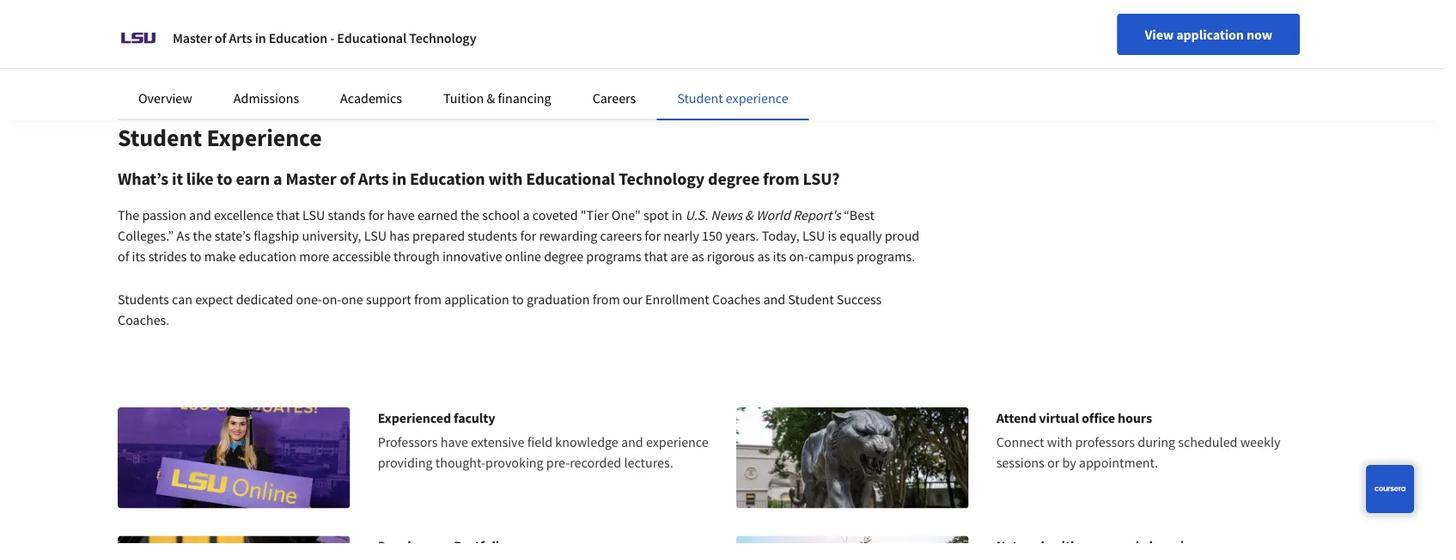 Task type: describe. For each thing, give the bounding box(es) containing it.
expect
[[195, 291, 233, 308]]

0 vertical spatial the
[[461, 206, 480, 224]]

financing
[[498, 89, 552, 107]]

0 vertical spatial in
[[255, 29, 266, 46]]

0 horizontal spatial a
[[273, 168, 282, 190]]

lsu?
[[803, 168, 840, 190]]

student experience
[[678, 89, 789, 107]]

during
[[1138, 433, 1176, 450]]

rewarding
[[539, 227, 598, 244]]

tuition & financing link
[[444, 89, 552, 107]]

strides
[[148, 248, 187, 265]]

louisiana state university logo image
[[118, 17, 159, 58]]

pre-
[[547, 454, 570, 471]]

experience
[[207, 123, 322, 153]]

now
[[1247, 26, 1273, 43]]

0 vertical spatial education
[[269, 29, 328, 46]]

university,
[[302, 227, 362, 244]]

1 as from the left
[[692, 248, 705, 265]]

1 horizontal spatial arts
[[359, 168, 389, 190]]

campus
[[809, 248, 854, 265]]

support
[[366, 291, 412, 308]]

extensive
[[471, 433, 525, 450]]

provoking
[[486, 454, 544, 471]]

prepared
[[413, 227, 465, 244]]

online
[[505, 248, 542, 265]]

experienced
[[378, 409, 451, 426]]

"best
[[844, 206, 875, 224]]

u.s.
[[686, 206, 709, 224]]

report's
[[793, 206, 841, 224]]

1 horizontal spatial experience
[[726, 89, 789, 107]]

student inside students can expect dedicated one-on-one support from application to graduation from our enrollment coaches and student success coaches.
[[789, 291, 834, 308]]

1 horizontal spatial to
[[217, 168, 233, 190]]

sessions
[[997, 454, 1045, 471]]

professors
[[1076, 433, 1136, 450]]

academics
[[341, 89, 402, 107]]

student experience
[[118, 123, 322, 153]]

earn
[[236, 168, 270, 190]]

through
[[394, 248, 440, 265]]

of inside the "best colleges." as the state's flagship university, lsu has prepared students for rewarding careers for nearly 150 years. today, lsu is equally proud of its strides to make education more accessible through innovative online degree programs that are as rigorous as its on-campus programs.
[[118, 248, 129, 265]]

-
[[330, 29, 335, 46]]

knowledge
[[556, 433, 619, 450]]

2 horizontal spatial from
[[764, 168, 800, 190]]

what's it like to earn a master of arts in education with educational technology degree from lsu?
[[118, 168, 844, 190]]

one
[[342, 291, 363, 308]]

and inside students can expect dedicated one-on-one support from application to graduation from our enrollment coaches and student success coaches.
[[764, 291, 786, 308]]

graduation
[[527, 291, 590, 308]]

equally
[[840, 227, 882, 244]]

field
[[528, 433, 553, 450]]

weekly
[[1241, 433, 1281, 450]]

virtual
[[1040, 409, 1080, 426]]

has
[[390, 227, 410, 244]]

tuition
[[444, 89, 484, 107]]

it
[[172, 168, 183, 190]]

appointment.
[[1080, 454, 1159, 471]]

0 horizontal spatial lsu
[[303, 206, 325, 224]]

2 as from the left
[[758, 248, 771, 265]]

careers
[[600, 227, 642, 244]]

or
[[1048, 454, 1060, 471]]

on- inside the "best colleges." as the state's flagship university, lsu has prepared students for rewarding careers for nearly 150 years. today, lsu is equally proud of its strides to make education more accessible through innovative online degree programs that are as rigorous as its on-campus programs.
[[790, 248, 809, 265]]

experience inside experienced faculty professors have extensive field knowledge and experience providing thought-provoking pre-recorded lectures.
[[646, 433, 709, 450]]

0 horizontal spatial educational
[[337, 29, 407, 46]]

providing
[[378, 454, 433, 471]]

is
[[828, 227, 837, 244]]

passion
[[142, 206, 186, 224]]

students can expect dedicated one-on-one support from application to graduation from our enrollment coaches and student success coaches.
[[118, 291, 882, 328]]

1 horizontal spatial master
[[286, 168, 337, 190]]

spot
[[644, 206, 669, 224]]

and inside experienced faculty professors have extensive field knowledge and experience providing thought-provoking pre-recorded lectures.
[[622, 433, 644, 450]]

excellence
[[214, 206, 274, 224]]

rigorous
[[707, 248, 755, 265]]

careers
[[593, 89, 636, 107]]

students
[[118, 291, 169, 308]]

the passion and excellence that lsu stands for have earned the school a coveted "tier one" spot in u.s. news & world report's
[[118, 206, 841, 224]]

tuition & financing
[[444, 89, 552, 107]]

2 its from the left
[[773, 248, 787, 265]]

0 horizontal spatial arts
[[229, 29, 252, 46]]

2 horizontal spatial in
[[672, 206, 683, 224]]

1 horizontal spatial from
[[593, 291, 620, 308]]

application inside students can expect dedicated one-on-one support from application to graduation from our enrollment coaches and student success coaches.
[[445, 291, 510, 308]]

lectures.
[[625, 454, 674, 471]]

2 horizontal spatial of
[[340, 168, 355, 190]]

world
[[757, 206, 791, 224]]

our
[[623, 291, 643, 308]]

state's
[[215, 227, 251, 244]]

to inside students can expect dedicated one-on-one support from application to graduation from our enrollment coaches and student success coaches.
[[512, 291, 524, 308]]

careers link
[[593, 89, 636, 107]]

dedicated
[[236, 291, 293, 308]]

1 horizontal spatial education
[[410, 168, 485, 190]]

to inside the "best colleges." as the state's flagship university, lsu has prepared students for rewarding careers for nearly 150 years. today, lsu is equally proud of its strides to make education more accessible through innovative online degree programs that are as rigorous as its on-campus programs.
[[190, 248, 202, 265]]

colleges."
[[118, 227, 174, 244]]

1 horizontal spatial lsu
[[364, 227, 387, 244]]

programs
[[587, 248, 642, 265]]

scheduled
[[1179, 433, 1238, 450]]

view application now
[[1146, 26, 1273, 43]]

1 vertical spatial a
[[523, 206, 530, 224]]

news
[[711, 206, 743, 224]]

are
[[671, 248, 689, 265]]

coveted
[[533, 206, 578, 224]]

flagship
[[254, 227, 299, 244]]

enrollment
[[646, 291, 710, 308]]

1 horizontal spatial of
[[215, 29, 226, 46]]

view application now button
[[1118, 14, 1301, 55]]



Task type: vqa. For each thing, say whether or not it's contained in the screenshot.
the bottommost that
yes



Task type: locate. For each thing, give the bounding box(es) containing it.
that left are
[[645, 248, 668, 265]]

1 horizontal spatial its
[[773, 248, 787, 265]]

with up school at the left of the page
[[489, 168, 523, 190]]

with
[[489, 168, 523, 190], [1048, 433, 1073, 450]]

1 horizontal spatial a
[[523, 206, 530, 224]]

view
[[1146, 26, 1174, 43]]

for down spot in the left of the page
[[645, 227, 661, 244]]

in left u.s.
[[672, 206, 683, 224]]

have
[[387, 206, 415, 224], [441, 433, 468, 450]]

recorded
[[570, 454, 622, 471]]

the right as
[[193, 227, 212, 244]]

1 its from the left
[[132, 248, 146, 265]]

arts up admissions link
[[229, 29, 252, 46]]

that up flagship
[[276, 206, 300, 224]]

& up years.
[[745, 206, 754, 224]]

education
[[269, 29, 328, 46], [410, 168, 485, 190]]

"best colleges." as the state's flagship university, lsu has prepared students for rewarding careers for nearly 150 years. today, lsu is equally proud of its strides to make education more accessible through innovative online degree programs that are as rigorous as its on-campus programs.
[[118, 206, 920, 265]]

0 vertical spatial degree
[[708, 168, 760, 190]]

in up admissions link
[[255, 29, 266, 46]]

as down 'today,'
[[758, 248, 771, 265]]

of down colleges."
[[118, 248, 129, 265]]

its down colleges."
[[132, 248, 146, 265]]

from up world
[[764, 168, 800, 190]]

1 vertical spatial and
[[764, 291, 786, 308]]

2 horizontal spatial for
[[645, 227, 661, 244]]

technology up 'tuition'
[[409, 29, 477, 46]]

0 horizontal spatial application
[[445, 291, 510, 308]]

its down 'today,'
[[773, 248, 787, 265]]

student down overview
[[118, 123, 202, 153]]

have up thought-
[[441, 433, 468, 450]]

1 vertical spatial experience
[[646, 433, 709, 450]]

proud
[[885, 227, 920, 244]]

0 vertical spatial master
[[173, 29, 212, 46]]

more
[[299, 248, 330, 265]]

2 vertical spatial in
[[672, 206, 683, 224]]

0 horizontal spatial technology
[[409, 29, 477, 46]]

on- down more
[[322, 291, 342, 308]]

1 horizontal spatial in
[[392, 168, 407, 190]]

as right are
[[692, 248, 705, 265]]

1 vertical spatial education
[[410, 168, 485, 190]]

0 horizontal spatial in
[[255, 29, 266, 46]]

1 vertical spatial on-
[[322, 291, 342, 308]]

its
[[132, 248, 146, 265], [773, 248, 787, 265]]

overview
[[138, 89, 192, 107]]

a
[[273, 168, 282, 190], [523, 206, 530, 224]]

to right like
[[217, 168, 233, 190]]

experience
[[726, 89, 789, 107], [646, 433, 709, 450]]

1 vertical spatial educational
[[526, 168, 616, 190]]

0 horizontal spatial as
[[692, 248, 705, 265]]

can
[[172, 291, 193, 308]]

1 horizontal spatial application
[[1177, 26, 1245, 43]]

stands
[[328, 206, 366, 224]]

of up 'stands'
[[340, 168, 355, 190]]

for up online
[[521, 227, 537, 244]]

master of arts in education - educational technology
[[173, 29, 477, 46]]

0 vertical spatial on-
[[790, 248, 809, 265]]

1 horizontal spatial &
[[745, 206, 754, 224]]

application
[[1177, 26, 1245, 43], [445, 291, 510, 308]]

2 horizontal spatial to
[[512, 291, 524, 308]]

accessible
[[332, 248, 391, 265]]

0 vertical spatial experience
[[726, 89, 789, 107]]

success
[[837, 291, 882, 308]]

as
[[692, 248, 705, 265], [758, 248, 771, 265]]

0 horizontal spatial to
[[190, 248, 202, 265]]

0 vertical spatial with
[[489, 168, 523, 190]]

the
[[118, 206, 139, 224]]

lsu left is
[[803, 227, 826, 244]]

application left "now"
[[1177, 26, 1245, 43]]

0 horizontal spatial &
[[487, 89, 495, 107]]

professors
[[378, 433, 438, 450]]

educational up coveted
[[526, 168, 616, 190]]

1 vertical spatial arts
[[359, 168, 389, 190]]

0 horizontal spatial from
[[414, 291, 442, 308]]

0 vertical spatial technology
[[409, 29, 477, 46]]

attend virtual office hours connect with professors during scheduled weekly sessions or by appointment.
[[997, 409, 1281, 471]]

a right earn
[[273, 168, 282, 190]]

0 horizontal spatial for
[[368, 206, 385, 224]]

like
[[186, 168, 214, 190]]

2 horizontal spatial and
[[764, 291, 786, 308]]

1 horizontal spatial for
[[521, 227, 537, 244]]

1 horizontal spatial technology
[[619, 168, 705, 190]]

0 horizontal spatial and
[[189, 206, 211, 224]]

the inside the "best colleges." as the state's flagship university, lsu has prepared students for rewarding careers for nearly 150 years. today, lsu is equally proud of its strides to make education more accessible through innovative online degree programs that are as rigorous as its on-campus programs.
[[193, 227, 212, 244]]

0 vertical spatial arts
[[229, 29, 252, 46]]

1 horizontal spatial student
[[678, 89, 723, 107]]

2 vertical spatial and
[[622, 433, 644, 450]]

overview link
[[138, 89, 192, 107]]

admissions
[[234, 89, 299, 107]]

students
[[468, 227, 518, 244]]

connect
[[997, 433, 1045, 450]]

1 vertical spatial &
[[745, 206, 754, 224]]

student experience link
[[678, 89, 789, 107]]

0 horizontal spatial with
[[489, 168, 523, 190]]

academics link
[[341, 89, 402, 107]]

0 vertical spatial of
[[215, 29, 226, 46]]

2 vertical spatial student
[[789, 291, 834, 308]]

0 vertical spatial that
[[276, 206, 300, 224]]

1 horizontal spatial educational
[[526, 168, 616, 190]]

0 horizontal spatial of
[[118, 248, 129, 265]]

1 horizontal spatial as
[[758, 248, 771, 265]]

and up as
[[189, 206, 211, 224]]

in up has
[[392, 168, 407, 190]]

technology up spot in the left of the page
[[619, 168, 705, 190]]

1 horizontal spatial that
[[645, 248, 668, 265]]

educational right -
[[337, 29, 407, 46]]

of
[[215, 29, 226, 46], [340, 168, 355, 190], [118, 248, 129, 265]]

arts up 'stands'
[[359, 168, 389, 190]]

1 horizontal spatial and
[[622, 433, 644, 450]]

0 horizontal spatial student
[[118, 123, 202, 153]]

0 horizontal spatial education
[[269, 29, 328, 46]]

for
[[368, 206, 385, 224], [521, 227, 537, 244], [645, 227, 661, 244]]

1 vertical spatial in
[[392, 168, 407, 190]]

1 vertical spatial the
[[193, 227, 212, 244]]

1 vertical spatial student
[[118, 123, 202, 153]]

0 horizontal spatial master
[[173, 29, 212, 46]]

2 vertical spatial to
[[512, 291, 524, 308]]

lsu left has
[[364, 227, 387, 244]]

have inside experienced faculty professors have extensive field knowledge and experience providing thought-provoking pre-recorded lectures.
[[441, 433, 468, 450]]

faculty
[[454, 409, 496, 426]]

2 vertical spatial of
[[118, 248, 129, 265]]

from left "our"
[[593, 291, 620, 308]]

what's
[[118, 168, 169, 190]]

to down as
[[190, 248, 202, 265]]

0 horizontal spatial experience
[[646, 433, 709, 450]]

1 vertical spatial master
[[286, 168, 337, 190]]

0 horizontal spatial its
[[132, 248, 146, 265]]

coaches
[[713, 291, 761, 308]]

1 vertical spatial that
[[645, 248, 668, 265]]

student for student experience
[[678, 89, 723, 107]]

0 vertical spatial to
[[217, 168, 233, 190]]

years.
[[726, 227, 760, 244]]

attend
[[997, 409, 1037, 426]]

2 horizontal spatial student
[[789, 291, 834, 308]]

0 vertical spatial have
[[387, 206, 415, 224]]

degree inside the "best colleges." as the state's flagship university, lsu has prepared students for rewarding careers for nearly 150 years. today, lsu is equally proud of its strides to make education more accessible through innovative online degree programs that are as rigorous as its on-campus programs.
[[544, 248, 584, 265]]

as
[[177, 227, 190, 244]]

1 vertical spatial technology
[[619, 168, 705, 190]]

master up 'stands'
[[286, 168, 337, 190]]

and
[[189, 206, 211, 224], [764, 291, 786, 308], [622, 433, 644, 450]]

programs.
[[857, 248, 916, 265]]

application inside button
[[1177, 26, 1245, 43]]

education left -
[[269, 29, 328, 46]]

1 horizontal spatial degree
[[708, 168, 760, 190]]

that inside the "best colleges." as the state's flagship university, lsu has prepared students for rewarding careers for nearly 150 years. today, lsu is equally proud of its strides to make education more accessible through innovative online degree programs that are as rigorous as its on-campus programs.
[[645, 248, 668, 265]]

0 vertical spatial and
[[189, 206, 211, 224]]

1 vertical spatial with
[[1048, 433, 1073, 450]]

1 vertical spatial to
[[190, 248, 202, 265]]

student down campus
[[789, 291, 834, 308]]

0 vertical spatial student
[[678, 89, 723, 107]]

0 vertical spatial &
[[487, 89, 495, 107]]

0 horizontal spatial have
[[387, 206, 415, 224]]

student
[[678, 89, 723, 107], [118, 123, 202, 153], [789, 291, 834, 308]]

nearly
[[664, 227, 700, 244]]

application down innovative
[[445, 291, 510, 308]]

student right careers
[[678, 89, 723, 107]]

from right support
[[414, 291, 442, 308]]

1 horizontal spatial have
[[441, 433, 468, 450]]

lsu up university,
[[303, 206, 325, 224]]

office
[[1082, 409, 1116, 426]]

1 horizontal spatial the
[[461, 206, 480, 224]]

1 vertical spatial application
[[445, 291, 510, 308]]

coaches.
[[118, 311, 170, 328]]

and right coaches
[[764, 291, 786, 308]]

and up lectures.
[[622, 433, 644, 450]]

for right 'stands'
[[368, 206, 385, 224]]

1 horizontal spatial with
[[1048, 433, 1073, 450]]

have up has
[[387, 206, 415, 224]]

admissions link
[[234, 89, 299, 107]]

a right school at the left of the page
[[523, 206, 530, 224]]

the
[[461, 206, 480, 224], [193, 227, 212, 244]]

education
[[239, 248, 297, 265]]

of right louisiana state university logo
[[215, 29, 226, 46]]

educational
[[337, 29, 407, 46], [526, 168, 616, 190]]

1 vertical spatial have
[[441, 433, 468, 450]]

"tier
[[581, 206, 609, 224]]

hours
[[1118, 409, 1153, 426]]

master right louisiana state university logo
[[173, 29, 212, 46]]

0 vertical spatial educational
[[337, 29, 407, 46]]

on- inside students can expect dedicated one-on-one support from application to graduation from our enrollment coaches and student success coaches.
[[322, 291, 342, 308]]

1 horizontal spatial on-
[[790, 248, 809, 265]]

with up or
[[1048, 433, 1073, 450]]

1 vertical spatial degree
[[544, 248, 584, 265]]

0 vertical spatial application
[[1177, 26, 1245, 43]]

degree up news
[[708, 168, 760, 190]]

thought-
[[436, 454, 486, 471]]

1 vertical spatial of
[[340, 168, 355, 190]]

student for student experience
[[118, 123, 202, 153]]

earned
[[418, 206, 458, 224]]

arts
[[229, 29, 252, 46], [359, 168, 389, 190]]

0 horizontal spatial on-
[[322, 291, 342, 308]]

degree down rewarding
[[544, 248, 584, 265]]

0 vertical spatial a
[[273, 168, 282, 190]]

on- down 'today,'
[[790, 248, 809, 265]]

innovative
[[443, 248, 503, 265]]

education up earned
[[410, 168, 485, 190]]

0 horizontal spatial that
[[276, 206, 300, 224]]

with inside attend virtual office hours connect with professors during scheduled weekly sessions or by appointment.
[[1048, 433, 1073, 450]]

the up students on the top left of the page
[[461, 206, 480, 224]]

& right 'tuition'
[[487, 89, 495, 107]]

2 horizontal spatial lsu
[[803, 227, 826, 244]]

experienced faculty professors have extensive field knowledge and experience providing thought-provoking pre-recorded lectures.
[[378, 409, 709, 471]]

to left the graduation
[[512, 291, 524, 308]]



